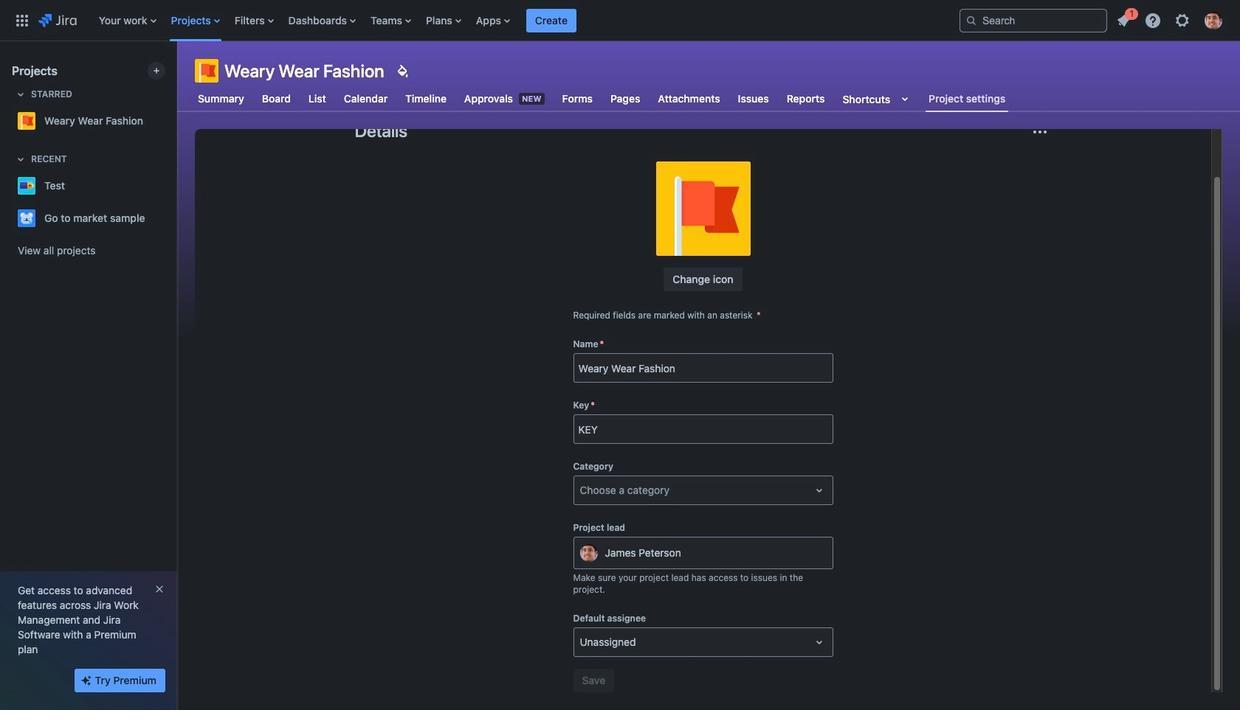 Task type: locate. For each thing, give the bounding box(es) containing it.
open image
[[810, 634, 828, 652]]

collapse starred projects image
[[12, 86, 30, 103]]

list item
[[526, 0, 576, 41], [1110, 6, 1138, 32]]

banner
[[0, 0, 1240, 41]]

set project background image
[[393, 62, 411, 80]]

None search field
[[960, 8, 1107, 32]]

1 horizontal spatial list item
[[1110, 6, 1138, 32]]

notifications image
[[1115, 11, 1132, 29]]

close premium upgrade banner image
[[154, 584, 165, 596]]

Search field
[[960, 8, 1107, 32]]

0 horizontal spatial list
[[91, 0, 948, 41]]

create project image
[[151, 65, 162, 77]]

None text field
[[580, 484, 583, 498], [580, 636, 583, 650], [580, 484, 583, 498], [580, 636, 583, 650]]

jira image
[[38, 11, 77, 29], [38, 11, 77, 29]]

collapse recent projects image
[[12, 151, 30, 168]]

open image
[[810, 482, 828, 500]]

None field
[[574, 355, 832, 382], [574, 416, 832, 443], [574, 355, 832, 382], [574, 416, 832, 443]]

tab list
[[186, 86, 1017, 112]]

list
[[91, 0, 948, 41], [1110, 6, 1231, 34]]

1 horizontal spatial list
[[1110, 6, 1231, 34]]



Task type: describe. For each thing, give the bounding box(es) containing it.
0 horizontal spatial list item
[[526, 0, 576, 41]]

sidebar navigation image
[[161, 59, 193, 89]]

help image
[[1144, 11, 1162, 29]]

more image
[[1031, 123, 1049, 141]]

search image
[[966, 14, 977, 26]]

settings image
[[1174, 11, 1191, 29]]

your profile and settings image
[[1205, 11, 1222, 29]]

list item inside list
[[1110, 6, 1138, 32]]

primary element
[[9, 0, 948, 41]]

appswitcher icon image
[[13, 11, 31, 29]]

remove from starred image
[[161, 112, 179, 130]]

project avatar image
[[656, 162, 750, 256]]



Task type: vqa. For each thing, say whether or not it's contained in the screenshot.
Notification Icon
no



